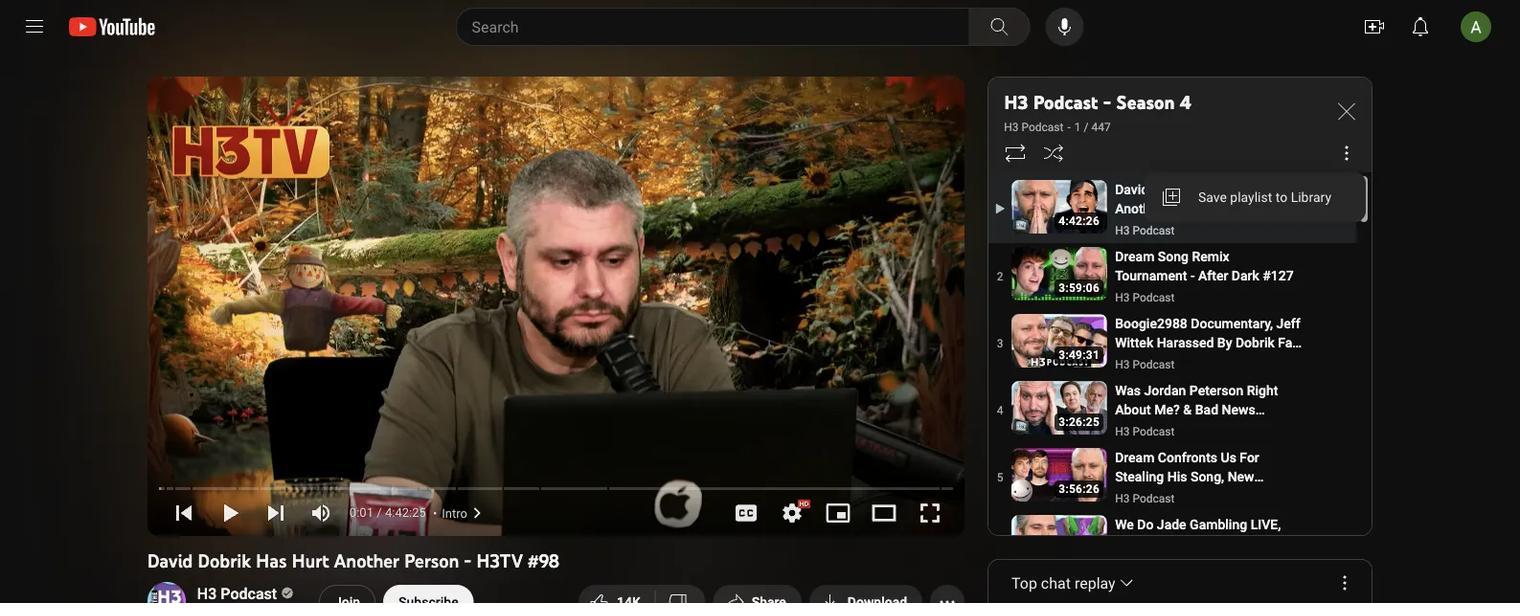 Task type: describe. For each thing, give the bounding box(es) containing it.
boogie2988 documentary, jeff wittek harassed by dobrik fan, ryan kavanaugh failure podcast - otr #93
[[1115, 316, 1303, 389]]

- inside dream song remix tournament - after dark #127 h3 podcast
[[1191, 268, 1195, 284]]

dark
[[1232, 268, 1259, 284]]

&
[[1183, 402, 1192, 418]]

0:01
[[349, 506, 374, 520]]

#98 for david dobrik has hurt another person - h3tv #98 h3 podcast
[[1257, 201, 1280, 216]]

dream confronts us for stealing his song, new evidence in the mrbeast scandal - after dark #126 by h3 podcast 3 hours, 56 minutes element
[[1115, 448, 1303, 487]]

dream song remix tournament - after dark #127 by h3 podcast 3 hours, 59 minutes element
[[1115, 247, 1303, 285]]

3:59:06
[[1059, 282, 1100, 295]]

#127
[[1263, 268, 1294, 284]]

jeff
[[1276, 316, 1301, 331]]

intro
[[442, 506, 468, 521]]

4:42:26
[[1059, 215, 1100, 228]]

h3 inside dream song remix tournament - after dark #127 h3 podcast
[[1115, 291, 1130, 305]]

- inside we do jade gambling live, rich lux vs dan, huge boba scandal - off the rails #92
[[1167, 555, 1171, 571]]

3 hours, 49 minutes, 31 seconds element
[[1059, 349, 1100, 362]]

fan,
[[1278, 335, 1303, 351]]

save playlist to library option
[[1145, 180, 1366, 215]]

#97
[[1269, 421, 1292, 437]]

has for david dobrik has hurt another person - h3tv #98
[[256, 550, 287, 573]]

youtube video player element
[[147, 77, 965, 536]]

3
[[997, 337, 1003, 351]]

avatar image image
[[1461, 11, 1491, 42]]

harassed
[[1157, 335, 1214, 351]]

wittek
[[1115, 335, 1154, 351]]

- inside was jordan peterson right about me? & bad news about jimmy lee - h3tv #97
[[1224, 421, 1228, 437]]

- up the 447
[[1103, 91, 1111, 114]]

hurt for david dobrik has hurt another person - h3tv #98 h3 podcast
[[1222, 182, 1248, 197]]

3:49:31 link
[[1012, 314, 1107, 370]]

seek slider slider
[[153, 476, 953, 495]]

h3 inside david dobrik has hurt another person - h3tv #98 h3 podcast
[[1115, 224, 1130, 238]]

david dobrik has hurt another person - h3tv #98 h3 podcast
[[1115, 182, 1280, 238]]

•
[[433, 506, 437, 521]]

jade
[[1157, 517, 1186, 533]]

otr
[[1176, 373, 1201, 389]]

h3 podcast - season 4 link
[[1004, 89, 1322, 116]]

ryan
[[1115, 354, 1145, 370]]

song
[[1158, 249, 1189, 264]]

season
[[1117, 91, 1175, 114]]

huge
[[1216, 536, 1248, 552]]

rich
[[1115, 536, 1141, 552]]

david for david dobrik has hurt another person - h3tv #98
[[147, 550, 193, 573]]

h3tv for david dobrik has hurt another person - h3tv #98 h3 podcast
[[1220, 201, 1254, 216]]

1 horizontal spatial h3 podcast link
[[1004, 120, 1065, 134]]

h3 podcast for 3:56:26
[[1115, 492, 1175, 506]]

h3 podcast for 3:26:25
[[1115, 425, 1175, 439]]

podcast inside dream song remix tournament - after dark #127 h3 podcast
[[1133, 291, 1175, 305]]

david dobrik has hurt another person - h3tv #98
[[147, 550, 559, 573]]

peterson
[[1190, 383, 1244, 398]]

h3tv for david dobrik has hurt another person - h3tv #98
[[476, 550, 523, 573]]

3:49:31
[[1059, 349, 1100, 362]]

/ for 0:01
[[377, 506, 382, 520]]

by
[[1217, 335, 1232, 351]]

bad
[[1195, 402, 1219, 418]]

podcast inside david dobrik has hurt another person - h3tv #98 h3 podcast
[[1133, 224, 1175, 238]]

vs
[[1169, 536, 1183, 552]]

podcast inside boogie2988 documentary, jeff wittek harassed by dobrik fan, ryan kavanaugh failure podcast - otr #93
[[1115, 373, 1165, 389]]

- inside david dobrik has hurt another person - h3tv #98 h3 podcast
[[1212, 201, 1216, 216]]

right
[[1247, 383, 1278, 398]]

the
[[1196, 555, 1219, 571]]

lux
[[1145, 536, 1166, 552]]

h3tv inside was jordan peterson right about me? & bad news about jimmy lee - h3tv #97
[[1231, 421, 1265, 437]]

boba
[[1251, 536, 1282, 552]]

do
[[1137, 517, 1154, 533]]

dan,
[[1186, 536, 1213, 552]]

we
[[1115, 517, 1134, 533]]

2
[[997, 270, 1003, 284]]

was jordan peterson right about me? & bad news about jimmy lee - h3tv #97 by h3 podcast 3 hours, 26 minutes element
[[1115, 381, 1303, 437]]

/ for 1
[[1084, 120, 1089, 134]]

jordan
[[1144, 383, 1186, 398]]



Task type: locate. For each thing, give the bounding box(es) containing it.
3:59:06 link
[[1012, 247, 1107, 303]]

0 vertical spatial hurt
[[1222, 182, 1248, 197]]

0 vertical spatial /
[[1084, 120, 1089, 134]]

another person up song
[[1115, 201, 1208, 216]]

1 vertical spatial another person
[[334, 550, 459, 573]]

david for david dobrik has hurt another person - h3tv #98 h3 podcast
[[1115, 182, 1149, 197]]

tournament
[[1115, 268, 1187, 284]]

h3 podcast - season 4
[[1004, 91, 1192, 114]]

intro element
[[442, 491, 468, 536]]

scandal
[[1115, 555, 1163, 571]]

0 vertical spatial another person
[[1115, 201, 1208, 216]]

2 vertical spatial h3tv
[[476, 550, 523, 573]]

rails
[[1222, 555, 1252, 571]]

documentary,
[[1191, 316, 1273, 331]]

0 horizontal spatial has
[[256, 550, 287, 573]]

/ right 1
[[1084, 120, 1089, 134]]

1 horizontal spatial another person
[[1115, 201, 1208, 216]]

#98
[[1257, 201, 1280, 216], [528, 550, 559, 573]]

#98 down seek slider slider
[[528, 550, 559, 573]]

library
[[1291, 189, 1332, 205]]

we do jade gambling live, rich lux vs dan, huge boba scandal - off the rails #92 link
[[989, 515, 1311, 575]]

447
[[1091, 120, 1111, 134]]

dobrik inside boogie2988 documentary, jeff wittek harassed by dobrik fan, ryan kavanaugh failure podcast - otr #93
[[1236, 335, 1275, 351]]

was jordan peterson right about me? & bad news about jimmy lee - h3tv #97
[[1115, 383, 1292, 437]]

we do jade gambling live, rich lux vs dan, huge boba scandal - off the rails #92 by h3 podcast 3 hours, 48 minutes element
[[1115, 515, 1303, 571]]

- left playlist
[[1212, 201, 1216, 216]]

boogie2988
[[1115, 316, 1188, 331]]

1 horizontal spatial david
[[1115, 182, 1149, 197]]

0 horizontal spatial hurt
[[292, 550, 329, 573]]

news
[[1222, 402, 1255, 418]]

-
[[1103, 91, 1111, 114], [1212, 201, 1216, 216], [1191, 268, 1195, 284], [1168, 373, 1172, 389], [1224, 421, 1228, 437], [464, 550, 472, 573], [1167, 555, 1171, 571]]

about jimmy lee
[[1115, 421, 1220, 437]]

4 left 3:26:25 link
[[997, 404, 1003, 418]]

playlist
[[1230, 189, 1273, 205]]

has inside david dobrik has hurt another person - h3tv #98 h3 podcast
[[1194, 182, 1218, 197]]

- down news
[[1224, 421, 1228, 437]]

david
[[1115, 182, 1149, 197], [147, 550, 193, 573]]

has
[[1194, 182, 1218, 197], [256, 550, 287, 573]]

3 hours, 26 minutes, 25 seconds element
[[1059, 416, 1100, 429]]

- left after
[[1191, 268, 1195, 284]]

after
[[1198, 268, 1228, 284]]

▶
[[995, 203, 1005, 216]]

- left the off
[[1167, 555, 1171, 571]]

3:26:25 link
[[1012, 381, 1107, 437]]

#98 for david dobrik has hurt another person - h3tv #98
[[528, 550, 559, 573]]

1 vertical spatial 4
[[997, 404, 1003, 418]]

1 vertical spatial has
[[256, 550, 287, 573]]

remix
[[1192, 249, 1230, 264]]

dream
[[1115, 249, 1155, 264]]

1 horizontal spatial #98
[[1257, 201, 1280, 216]]

0 vertical spatial dobrik
[[1152, 182, 1191, 197]]

4:42:25
[[385, 506, 426, 520]]

live,
[[1251, 517, 1281, 533]]

dobrik for david dobrik has hurt another person - h3tv #98
[[198, 550, 251, 573]]

has for david dobrik has hurt another person - h3tv #98 h3 podcast
[[1194, 182, 1218, 197]]

off
[[1174, 555, 1193, 571]]

/ inside youtube video player 'element'
[[377, 506, 382, 520]]

save playlist to library
[[1198, 189, 1332, 205]]

1 horizontal spatial hurt
[[1222, 182, 1248, 197]]

0 horizontal spatial /
[[377, 506, 382, 520]]

3 hours, 59 minutes, 6 seconds element
[[1059, 282, 1100, 295]]

h3 podcast link
[[1004, 120, 1065, 134], [197, 584, 279, 603]]

h3tv inside david dobrik has hurt another person - h3tv #98 h3 podcast
[[1220, 201, 1254, 216]]

0 horizontal spatial 4
[[997, 404, 1003, 418]]

#98 left library
[[1257, 201, 1280, 216]]

h3tv
[[1220, 201, 1254, 216], [1231, 421, 1265, 437], [476, 550, 523, 573]]

0 vertical spatial 4
[[1180, 91, 1192, 114]]

0 vertical spatial h3 podcast link
[[1004, 120, 1065, 134]]

another person
[[1115, 201, 1208, 216], [334, 550, 459, 573]]

1 vertical spatial /
[[377, 506, 382, 520]]

we do jade gambling live, rich lux vs dan, huge boba scandal - off the rails #92
[[1115, 517, 1282, 571]]

4 right season
[[1180, 91, 1192, 114]]

#93
[[1204, 373, 1228, 389]]

4 hours, 42 minutes, 26 seconds element
[[1059, 215, 1100, 228]]

#98 inside david dobrik has hurt another person - h3tv #98 h3 podcast
[[1257, 201, 1280, 216]]

me?
[[1155, 402, 1180, 418]]

david dobrik has hurt another person - h3tv #98 by h3 podcast 4 hours, 42 minutes element
[[1115, 180, 1303, 218]]

#92
[[1255, 555, 1278, 571]]

dobrik
[[1152, 182, 1191, 197], [1236, 335, 1275, 351], [198, 550, 251, 573]]

kavanaugh failure
[[1148, 354, 1258, 370]]

• intro
[[433, 506, 468, 521]]

/
[[1084, 120, 1089, 134], [377, 506, 382, 520]]

another person for david dobrik has hurt another person - h3tv #98
[[334, 550, 459, 573]]

another person for david dobrik has hurt another person - h3tv #98 h3 podcast
[[1115, 201, 1208, 216]]

0 vertical spatial h3tv
[[1220, 201, 1254, 216]]

0:01 / 4:42:25
[[349, 506, 426, 520]]

3:56:26
[[1059, 483, 1100, 496]]

1 horizontal spatial has
[[1194, 182, 1218, 197]]

hurt for david dobrik has hurt another person - h3tv #98
[[292, 550, 329, 573]]

dobrik inside david dobrik has hurt another person - h3tv #98 h3 podcast
[[1152, 182, 1191, 197]]

h3
[[1004, 91, 1028, 114], [1004, 120, 1019, 134], [1115, 224, 1130, 238], [1115, 291, 1130, 305], [1115, 358, 1130, 372], [1115, 425, 1130, 439], [1115, 492, 1130, 506], [197, 585, 217, 603]]

1 horizontal spatial 4
[[1180, 91, 1192, 114]]

1 vertical spatial dobrik
[[1236, 335, 1275, 351]]

1 horizontal spatial /
[[1084, 120, 1089, 134]]

hurt inside david dobrik has hurt another person - h3tv #98 h3 podcast
[[1222, 182, 1248, 197]]

podcast
[[1033, 91, 1098, 114], [1022, 120, 1064, 134], [1133, 224, 1175, 238], [1133, 291, 1175, 305], [1133, 358, 1175, 372], [1115, 373, 1165, 389], [1133, 425, 1175, 439], [1133, 492, 1175, 506], [221, 585, 277, 603]]

dobrik for david dobrik has hurt another person - h3tv #98 h3 podcast
[[1152, 182, 1191, 197]]

1
[[1075, 120, 1081, 134]]

0 horizontal spatial another person
[[334, 550, 459, 573]]

1 vertical spatial h3tv
[[1231, 421, 1265, 437]]

0 horizontal spatial #98
[[528, 550, 559, 573]]

h3 inside h3 podcast - season 4 link
[[1004, 91, 1028, 114]]

1 vertical spatial h3 podcast link
[[197, 584, 279, 603]]

2 horizontal spatial dobrik
[[1236, 335, 1275, 351]]

0 vertical spatial david
[[1115, 182, 1149, 197]]

- left otr
[[1168, 373, 1172, 389]]

gambling
[[1190, 517, 1247, 533]]

4:42:26 link
[[1012, 180, 1107, 236]]

/ right 0:01
[[377, 506, 382, 520]]

3:56:26 link
[[1012, 448, 1107, 504]]

dream song remix tournament - after dark #127 h3 podcast
[[1115, 249, 1294, 305]]

boogie2988 documentary, jeff wittek harassed by dobrik fan, ryan kavanaugh failure podcast - otr #93 by h3 podcast 3 hours, 49 minutes element
[[1115, 314, 1303, 389]]

hurt
[[1222, 182, 1248, 197], [292, 550, 329, 573]]

5
[[997, 471, 1003, 485]]

to
[[1276, 189, 1288, 205]]

david inside david dobrik has hurt another person - h3tv #98 h3 podcast
[[1115, 182, 1149, 197]]

4
[[1180, 91, 1192, 114], [997, 404, 1003, 418]]

0 vertical spatial has
[[1194, 182, 1218, 197]]

0 horizontal spatial dobrik
[[198, 550, 251, 573]]

1 vertical spatial david
[[147, 550, 193, 573]]

0 vertical spatial #98
[[1257, 201, 1280, 216]]

None text field
[[334, 595, 360, 603], [752, 595, 786, 603], [334, 595, 360, 603], [752, 595, 786, 603]]

was
[[1115, 383, 1141, 398]]

1 vertical spatial #98
[[528, 550, 559, 573]]

1 / 447
[[1075, 120, 1111, 134]]

another person down 0:01 / 4:42:25
[[334, 550, 459, 573]]

Search text field
[[472, 14, 965, 39]]

h3 podcast for 3:49:31
[[1115, 358, 1175, 372]]

- down intro element
[[464, 550, 472, 573]]

another person inside david dobrik has hurt another person - h3tv #98 h3 podcast
[[1115, 201, 1208, 216]]

0 horizontal spatial h3 podcast link
[[197, 584, 279, 603]]

3 hours, 56 minutes, 26 seconds element
[[1059, 483, 1100, 496]]

None search field
[[421, 8, 1034, 46]]

h3 podcast
[[1004, 120, 1064, 134], [1115, 358, 1175, 372], [1115, 425, 1175, 439], [1115, 492, 1175, 506], [197, 585, 277, 603]]

0 horizontal spatial david
[[147, 550, 193, 573]]

2 vertical spatial dobrik
[[198, 550, 251, 573]]

about
[[1115, 402, 1151, 418]]

save
[[1198, 189, 1227, 205]]

1 vertical spatial hurt
[[292, 550, 329, 573]]

3:26:25
[[1059, 416, 1100, 429]]

1 horizontal spatial dobrik
[[1152, 182, 1191, 197]]

None text field
[[399, 595, 458, 603], [848, 595, 907, 603], [399, 595, 458, 603], [848, 595, 907, 603]]

- inside boogie2988 documentary, jeff wittek harassed by dobrik fan, ryan kavanaugh failure podcast - otr #93
[[1168, 373, 1172, 389]]



Task type: vqa. For each thing, say whether or not it's contained in the screenshot.


